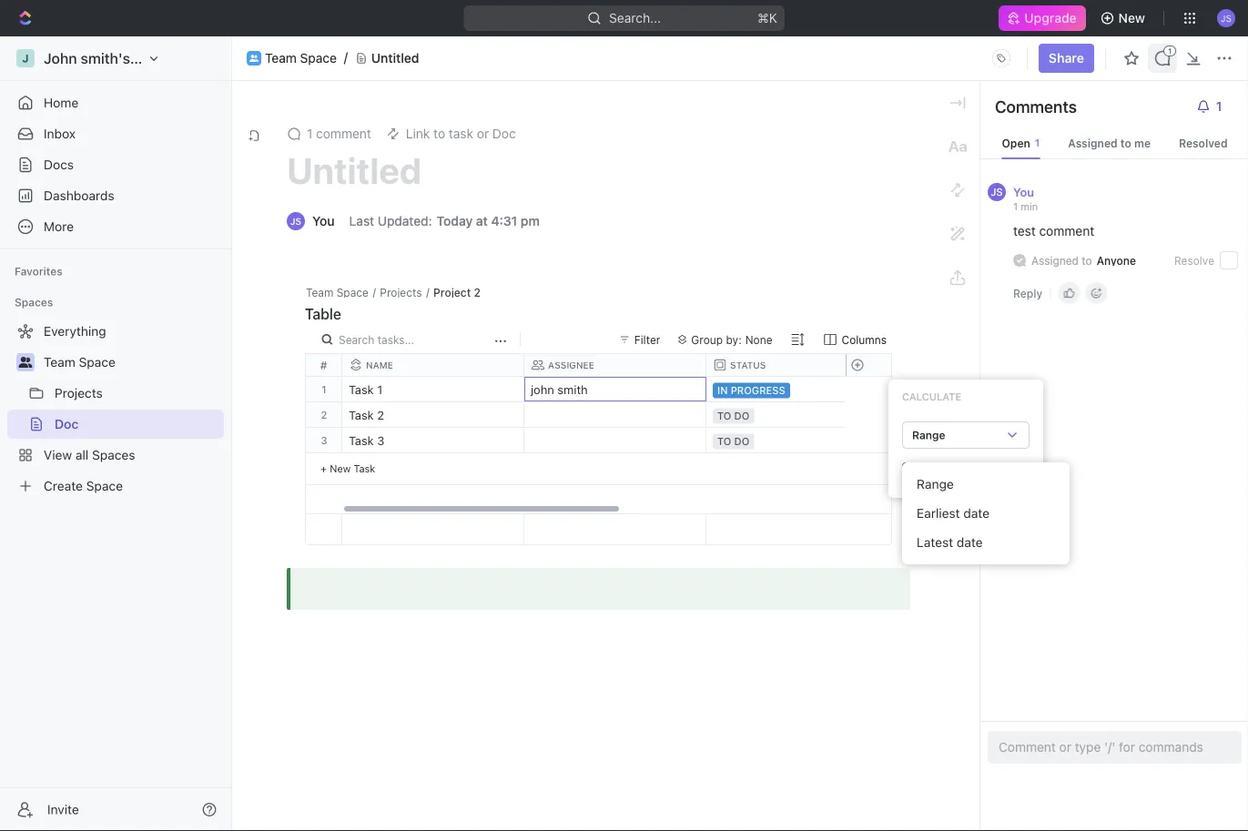Task type: describe. For each thing, give the bounding box(es) containing it.
comments
[[995, 97, 1077, 116]]

1 vertical spatial untitled
[[287, 149, 422, 192]]

new for new
[[1119, 10, 1145, 25]]

upgrade
[[1025, 10, 1077, 25]]

row group containing 1 2 3
[[306, 377, 342, 485]]

date for latest date
[[957, 535, 983, 550]]

earliest
[[917, 506, 960, 521]]

1 / from the left
[[373, 286, 376, 299]]

in progress cell
[[707, 377, 889, 402]]

task for task 3
[[349, 434, 374, 448]]

press space to select this row. row containing task 2
[[342, 402, 1248, 428]]

1 comment
[[307, 126, 371, 141]]

user group image
[[249, 54, 259, 62]]

project
[[433, 286, 471, 299]]

tasks...
[[378, 333, 414, 346]]

updated:
[[378, 214, 432, 229]]

0 horizontal spatial 3
[[321, 434, 327, 446]]

min
[[1021, 200, 1038, 212]]

resolved
[[1179, 137, 1228, 149]]

task for task 2
[[349, 408, 374, 422]]

do for task 2
[[734, 410, 750, 422]]

team space link for user group icon
[[44, 348, 220, 377]]

0 vertical spatial untitled
[[371, 51, 419, 66]]

team space for user group image "team space" link
[[265, 51, 337, 66]]

team space link for user group image
[[265, 51, 337, 66]]

task for task 1
[[349, 383, 374, 397]]

to do for task 2
[[718, 410, 750, 422]]

home link
[[7, 88, 224, 117]]

⌘k
[[757, 10, 777, 25]]

1 inside you 1 min
[[1013, 200, 1018, 212]]

cell for task 2
[[524, 402, 707, 427]]

to do cell for task 2
[[707, 402, 889, 427]]

2 for task 2
[[377, 408, 384, 422]]

search
[[339, 333, 375, 346]]

assigned for assigned to me
[[1068, 137, 1118, 149]]

task 2
[[349, 408, 384, 422]]

team for user group image
[[265, 51, 297, 66]]

john smith
[[531, 383, 588, 397]]

comment for 1 comment
[[316, 126, 371, 141]]

john
[[531, 383, 554, 397]]

new for new task
[[330, 463, 351, 474]]

latest date button
[[910, 528, 1063, 557]]

you
[[1013, 185, 1034, 198]]

cell for task 3
[[524, 428, 707, 453]]

task 1
[[349, 383, 383, 397]]

pm
[[521, 214, 540, 229]]

favorites button
[[7, 260, 70, 282]]

dashboards
[[44, 188, 114, 203]]

range button
[[902, 422, 1030, 449]]

docs link
[[7, 150, 224, 179]]

1 inside 1 2 3
[[322, 383, 327, 395]]

inbox link
[[7, 119, 224, 148]]

invite
[[47, 802, 79, 817]]

grid containing task 1
[[306, 354, 1248, 545]]

sidebar navigation
[[0, 36, 232, 831]]

2 / from the left
[[426, 286, 429, 299]]

favorites
[[15, 265, 63, 278]]

spaces
[[15, 296, 53, 309]]

row group containing task 1
[[342, 377, 1248, 514]]

to do cell for task 3
[[707, 428, 889, 453]]

new task
[[330, 463, 375, 474]]

john smith cell
[[524, 377, 707, 402]]

2 inside "team space / projects / project 2 table"
[[474, 286, 481, 299]]

upgrade link
[[999, 5, 1086, 31]]

search tasks...
[[339, 333, 414, 346]]

1 2 3
[[321, 383, 327, 446]]

share
[[1049, 51, 1084, 66]]

in progress
[[718, 385, 786, 397]]

range for range dropdown button
[[912, 429, 946, 442]]

range for range button
[[917, 477, 954, 492]]



Task type: vqa. For each thing, say whether or not it's contained in the screenshot.
bottommost Space, , element
no



Task type: locate. For each thing, give the bounding box(es) containing it.
3 left task 3
[[321, 434, 327, 446]]

user group image
[[19, 357, 32, 368]]

date
[[964, 506, 990, 521], [957, 535, 983, 550]]

2 do from the top
[[734, 436, 750, 448]]

space for user group image "team space" link
[[300, 51, 337, 66]]

latest date
[[917, 535, 983, 550]]

1 do from the top
[[734, 410, 750, 422]]

new button
[[1093, 4, 1156, 33]]

resolve
[[1175, 254, 1215, 267]]

2 inside 1 2 3
[[321, 409, 327, 421]]

range up earliest
[[917, 477, 954, 492]]

task down the task 2
[[349, 434, 374, 448]]

1 vertical spatial team
[[306, 286, 334, 299]]

1 vertical spatial new
[[330, 463, 351, 474]]

1 to do from the top
[[718, 410, 750, 422]]

comment for test comment
[[1039, 224, 1095, 239]]

me
[[1135, 137, 1151, 149]]

team space for user group icon's "team space" link
[[44, 355, 116, 370]]

assigned for assigned to
[[1032, 254, 1079, 267]]

1 vertical spatial do
[[734, 436, 750, 448]]

press space to select this row. row containing 3
[[306, 428, 342, 453]]

0 vertical spatial cell
[[524, 402, 707, 427]]

2 right 'project' at the left top
[[474, 286, 481, 299]]

dashboards link
[[7, 181, 224, 210]]

assigned to me
[[1068, 137, 1151, 149]]

/ left 'project' at the left top
[[426, 286, 429, 299]]

space right user group image
[[300, 51, 337, 66]]

team right user group icon
[[44, 355, 75, 370]]

row group
[[306, 377, 342, 485], [342, 377, 1248, 514], [846, 377, 891, 485], [846, 514, 891, 545]]

/ left projects
[[373, 286, 376, 299]]

team inside sidebar navigation
[[44, 355, 75, 370]]

2 left the task 2
[[321, 409, 327, 421]]

reply
[[1013, 287, 1043, 300]]

0 vertical spatial comment
[[316, 126, 371, 141]]

1 cell from the top
[[524, 402, 707, 427]]

assigned to
[[1032, 254, 1092, 267]]

2 vertical spatial space
[[79, 355, 116, 370]]

team space inside sidebar navigation
[[44, 355, 116, 370]]

space for user group icon's "team space" link
[[79, 355, 116, 370]]

2 cell from the top
[[524, 428, 707, 453]]

team space / projects / project 2 table
[[305, 286, 481, 323]]

comment up assigned to
[[1039, 224, 1095, 239]]

smith
[[558, 383, 588, 397]]

date for earliest date
[[964, 506, 990, 521]]

0 horizontal spatial 2
[[321, 409, 327, 421]]

0 vertical spatial to do cell
[[707, 402, 889, 427]]

0 horizontal spatial team space link
[[44, 348, 220, 377]]

#
[[320, 359, 327, 372]]

2
[[474, 286, 481, 299], [377, 408, 384, 422], [321, 409, 327, 421]]

js
[[991, 186, 1003, 198]]

team up table
[[306, 286, 334, 299]]

0 vertical spatial space
[[300, 51, 337, 66]]

1 vertical spatial space
[[337, 286, 369, 299]]

task
[[349, 383, 374, 397], [349, 408, 374, 422], [349, 434, 374, 448], [354, 463, 375, 474]]

1
[[307, 126, 313, 141], [1013, 200, 1018, 212], [377, 383, 383, 397], [322, 383, 327, 395]]

1 vertical spatial assigned
[[1032, 254, 1079, 267]]

press space to select this row. row containing task 1
[[342, 377, 1248, 402]]

assigned down the test comment
[[1032, 254, 1079, 267]]

untitled
[[371, 51, 419, 66], [287, 149, 422, 192]]

to do
[[718, 410, 750, 422], [718, 436, 750, 448]]

1 vertical spatial to do cell
[[707, 428, 889, 453]]

range inside dropdown button
[[912, 429, 946, 442]]

progress
[[731, 385, 786, 397]]

to
[[1121, 137, 1132, 149], [1082, 254, 1092, 267], [718, 410, 732, 422], [718, 436, 732, 448]]

1 vertical spatial comment
[[1039, 224, 1095, 239]]

in
[[718, 385, 728, 397]]

task up the task 2
[[349, 383, 374, 397]]

do
[[734, 410, 750, 422], [734, 436, 750, 448]]

2 to do cell from the top
[[707, 428, 889, 453]]

last
[[349, 214, 374, 229]]

0 vertical spatial range
[[912, 429, 946, 442]]

new
[[1119, 10, 1145, 25], [330, 463, 351, 474]]

1 horizontal spatial 3
[[377, 434, 385, 448]]

you 1 min
[[1013, 185, 1038, 212]]

test
[[1013, 224, 1036, 239]]

0 horizontal spatial team space
[[44, 355, 116, 370]]

team inside "team space / projects / project 2 table"
[[306, 286, 334, 299]]

0 vertical spatial do
[[734, 410, 750, 422]]

1 horizontal spatial new
[[1119, 10, 1145, 25]]

/
[[373, 286, 376, 299], [426, 286, 429, 299]]

open
[[1002, 137, 1031, 149]]

cell
[[524, 402, 707, 427], [524, 428, 707, 453]]

calculate
[[902, 391, 962, 403]]

1 vertical spatial to do
[[718, 436, 750, 448]]

team
[[265, 51, 297, 66], [306, 286, 334, 299], [44, 355, 75, 370]]

assigned left me
[[1068, 137, 1118, 149]]

2 for 1 2 3
[[321, 409, 327, 421]]

2 horizontal spatial team
[[306, 286, 334, 299]]

space inside sidebar navigation
[[79, 355, 116, 370]]

2 horizontal spatial 2
[[474, 286, 481, 299]]

press space to select this row. row containing 1
[[306, 377, 342, 402]]

team space right user group image
[[265, 51, 337, 66]]

press space to select this row. row
[[306, 377, 342, 402], [342, 377, 1248, 402], [306, 402, 342, 428], [342, 402, 1248, 428], [306, 428, 342, 453], [342, 428, 1248, 453], [342, 514, 1248, 545]]

at
[[476, 214, 488, 229]]

team space link
[[265, 51, 337, 66], [44, 348, 220, 377]]

new inside grid
[[330, 463, 351, 474]]

1 vertical spatial team space
[[44, 355, 116, 370]]

new down task 3
[[330, 463, 351, 474]]

latest
[[917, 535, 953, 550]]

1 horizontal spatial comment
[[1039, 224, 1095, 239]]

space up table
[[337, 286, 369, 299]]

space inside "team space / projects / project 2 table"
[[337, 286, 369, 299]]

2 inside press space to select this row. row
[[377, 408, 384, 422]]

1 vertical spatial range
[[917, 477, 954, 492]]

1 vertical spatial cell
[[524, 428, 707, 453]]

0 vertical spatial team space link
[[265, 51, 337, 66]]

test comment
[[1013, 224, 1095, 239]]

3 down the task 2
[[377, 434, 385, 448]]

home
[[44, 95, 79, 110]]

task 3
[[349, 434, 385, 448]]

table
[[305, 305, 341, 323]]

0 vertical spatial team space
[[265, 51, 337, 66]]

team space right user group icon
[[44, 355, 116, 370]]

2 vertical spatial team
[[44, 355, 75, 370]]

2 up task 3
[[377, 408, 384, 422]]

4:31
[[491, 214, 517, 229]]

assigned
[[1068, 137, 1118, 149], [1032, 254, 1079, 267]]

last updated: today at 4:31 pm
[[349, 214, 540, 229]]

new right upgrade
[[1119, 10, 1145, 25]]

range down calculate
[[912, 429, 946, 442]]

task down 'task 1'
[[349, 408, 374, 422]]

0 vertical spatial to do
[[718, 410, 750, 422]]

Search tasks... text field
[[339, 327, 490, 352]]

2 to do from the top
[[718, 436, 750, 448]]

date down range button
[[964, 506, 990, 521]]

row
[[342, 354, 1248, 376]]

search...
[[609, 10, 661, 25]]

to do cell
[[707, 402, 889, 427], [707, 428, 889, 453]]

1 vertical spatial team space link
[[44, 348, 220, 377]]

1 horizontal spatial /
[[426, 286, 429, 299]]

press space to select this row. row containing task 3
[[342, 428, 1248, 453]]

0 vertical spatial assigned
[[1068, 137, 1118, 149]]

date down earliest date 'button'
[[957, 535, 983, 550]]

date inside 'button'
[[964, 506, 990, 521]]

1 vertical spatial date
[[957, 535, 983, 550]]

0 horizontal spatial /
[[373, 286, 376, 299]]

comment up the last
[[316, 126, 371, 141]]

3
[[377, 434, 385, 448], [321, 434, 327, 446]]

0 vertical spatial date
[[964, 506, 990, 521]]

team for user group icon
[[44, 355, 75, 370]]

to do for task 3
[[718, 436, 750, 448]]

today
[[437, 214, 473, 229]]

do for task 3
[[734, 436, 750, 448]]

new inside button
[[1119, 10, 1145, 25]]

earliest date button
[[910, 499, 1063, 528]]

team space
[[265, 51, 337, 66], [44, 355, 116, 370]]

projects
[[380, 286, 422, 299]]

1 horizontal spatial team space link
[[265, 51, 337, 66]]

0 horizontal spatial comment
[[316, 126, 371, 141]]

docs
[[44, 157, 74, 172]]

press space to select this row. row containing 2
[[306, 402, 342, 428]]

range inside button
[[917, 477, 954, 492]]

comment
[[316, 126, 371, 141], [1039, 224, 1095, 239]]

earliest date
[[917, 506, 990, 521]]

0 horizontal spatial new
[[330, 463, 351, 474]]

space right user group icon
[[79, 355, 116, 370]]

date inside button
[[957, 535, 983, 550]]

inbox
[[44, 126, 76, 141]]

team right user group image
[[265, 51, 297, 66]]

task down task 3
[[354, 463, 375, 474]]

space
[[300, 51, 337, 66], [337, 286, 369, 299], [79, 355, 116, 370]]

0 vertical spatial new
[[1119, 10, 1145, 25]]

range
[[912, 429, 946, 442], [917, 477, 954, 492]]

0 vertical spatial team
[[265, 51, 297, 66]]

1 horizontal spatial team space
[[265, 51, 337, 66]]

1 horizontal spatial team
[[265, 51, 297, 66]]

1 horizontal spatial 2
[[377, 408, 384, 422]]

0 horizontal spatial team
[[44, 355, 75, 370]]

range button
[[910, 470, 1063, 499]]

1 to do cell from the top
[[707, 402, 889, 427]]

grid
[[306, 354, 1248, 545]]



